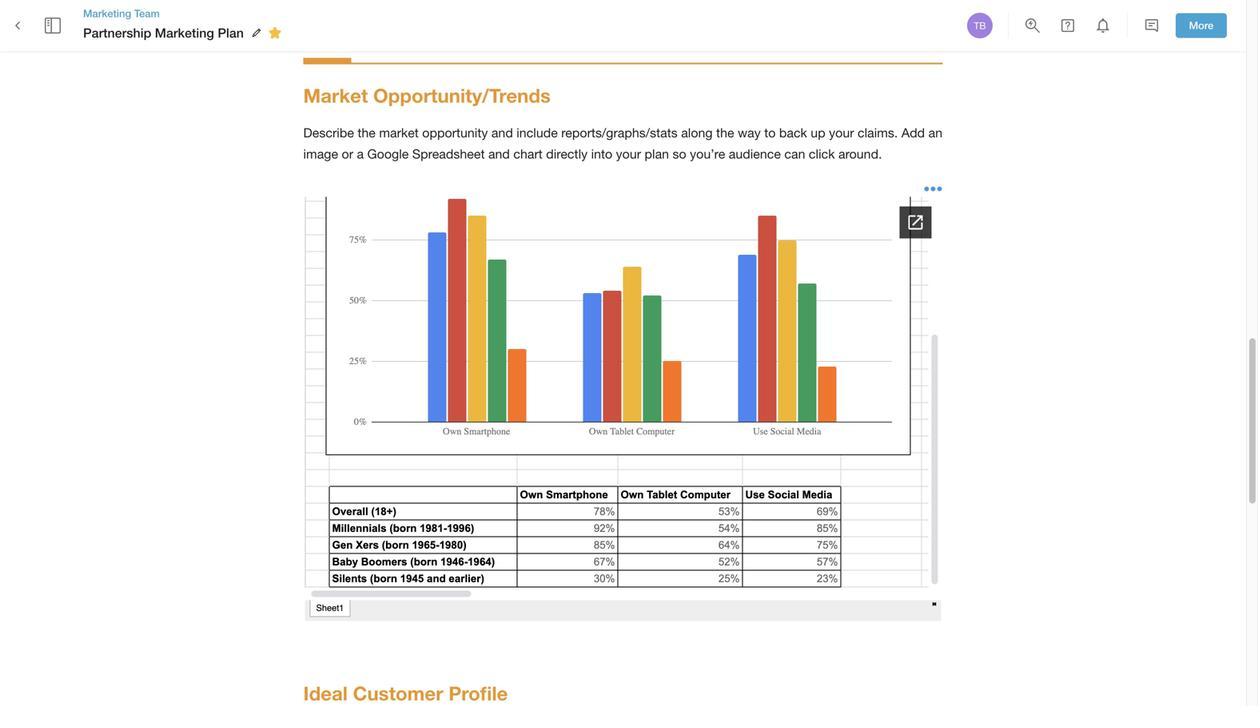 Task type: locate. For each thing, give the bounding box(es) containing it.
the
[[358, 126, 376, 140], [716, 126, 734, 140]]

opportunity/trends
[[373, 84, 551, 107]]

around.
[[839, 147, 882, 161]]

ideal customer profile
[[303, 682, 508, 705]]

0 horizontal spatial the
[[358, 126, 376, 140]]

1 vertical spatial your
[[616, 147, 641, 161]]

more
[[1189, 19, 1214, 32]]

and
[[492, 126, 513, 140], [488, 147, 510, 161]]

0 vertical spatial your
[[829, 126, 854, 140]]

market opportunity/trends
[[303, 84, 551, 107]]

0 horizontal spatial marketing
[[83, 7, 131, 20]]

marketing up partnership
[[83, 7, 131, 20]]

up
[[811, 126, 826, 140]]

1 horizontal spatial marketing
[[155, 25, 214, 40]]

partnership
[[83, 25, 151, 40]]

into
[[591, 147, 613, 161]]

or
[[342, 147, 353, 161]]

chart
[[514, 147, 543, 161]]

your down the reports/graphs/stats
[[616, 147, 641, 161]]

the up a
[[358, 126, 376, 140]]

ideal
[[303, 682, 348, 705]]

marketing
[[83, 7, 131, 20], [155, 25, 214, 40]]

team
[[134, 7, 160, 20]]

opportunity
[[422, 126, 488, 140]]

1 horizontal spatial the
[[716, 126, 734, 140]]

tb button
[[965, 10, 995, 41]]

the left way
[[716, 126, 734, 140]]

your right up on the top of page
[[829, 126, 854, 140]]

tb
[[974, 20, 986, 31]]

your
[[829, 126, 854, 140], [616, 147, 641, 161]]

you're
[[690, 147, 725, 161]]

can
[[785, 147, 805, 161]]

marketing down marketing team link
[[155, 25, 214, 40]]

and left 'include'
[[492, 126, 513, 140]]

customer
[[353, 682, 443, 705]]

and left chart
[[488, 147, 510, 161]]

profile
[[449, 682, 508, 705]]



Task type: describe. For each thing, give the bounding box(es) containing it.
audience
[[729, 147, 781, 161]]

reports/graphs/stats
[[561, 126, 678, 140]]

describe the market opportunity and include reports/graphs/stats along the way to back up your claims. add an image or a google spreadsheet and chart directly into your plan so you're audience can click around.
[[303, 126, 946, 161]]

market
[[303, 84, 368, 107]]

an
[[929, 126, 943, 140]]

so
[[673, 147, 687, 161]]

1 the from the left
[[358, 126, 376, 140]]

1 vertical spatial and
[[488, 147, 510, 161]]

0 horizontal spatial your
[[616, 147, 641, 161]]

to
[[764, 126, 776, 140]]

plan
[[218, 25, 244, 40]]

back
[[779, 126, 807, 140]]

click
[[809, 147, 835, 161]]

2 the from the left
[[716, 126, 734, 140]]

directly
[[546, 147, 588, 161]]

image
[[303, 147, 338, 161]]

way
[[738, 126, 761, 140]]

along
[[681, 126, 713, 140]]

0 vertical spatial and
[[492, 126, 513, 140]]

0 vertical spatial marketing
[[83, 7, 131, 20]]

marketing team
[[83, 7, 160, 20]]

plan
[[645, 147, 669, 161]]

spreadsheet
[[412, 147, 485, 161]]

add
[[902, 126, 925, 140]]

a
[[357, 147, 364, 161]]

1 vertical spatial marketing
[[155, 25, 214, 40]]

partnership marketing plan
[[83, 25, 244, 40]]

google
[[367, 147, 409, 161]]

more button
[[1176, 13, 1227, 38]]

describe
[[303, 126, 354, 140]]

1 horizontal spatial your
[[829, 126, 854, 140]]

marketing team link
[[83, 6, 287, 21]]

claims.
[[858, 126, 898, 140]]

include
[[517, 126, 558, 140]]

market
[[379, 126, 419, 140]]



Task type: vqa. For each thing, say whether or not it's contained in the screenshot.
the Marketing
yes



